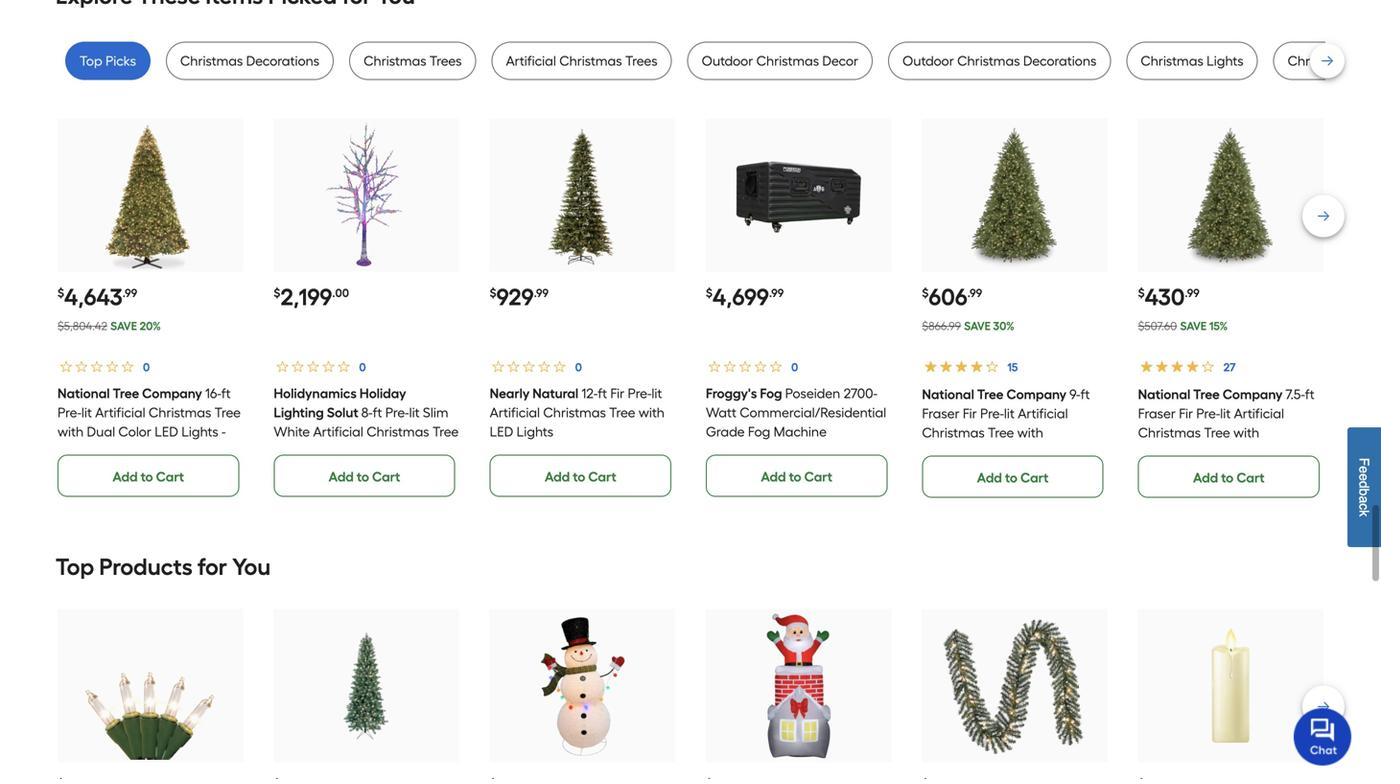Task type: vqa. For each thing, say whether or not it's contained in the screenshot.
right Lighting & Ceiling Fans link
no



Task type: locate. For each thing, give the bounding box(es) containing it.
add for 12-ft fir pre-lit artificial christmas tree with led lights
[[545, 469, 570, 485]]

national tree company
[[58, 386, 202, 402], [922, 387, 1067, 403], [1138, 387, 1283, 403]]

cart inside 606 list item
[[1021, 470, 1049, 486]]

holiday living 72-in snowman yard decoration with multicolor led lights image
[[508, 612, 657, 761]]

save left 15%
[[1180, 319, 1207, 333]]

lit down 15%
[[1220, 406, 1231, 422]]

2 horizontal spatial national tree company
[[1138, 387, 1283, 403]]

branches
[[167, 443, 224, 460]]

1 horizontal spatial fir
[[963, 406, 977, 422]]

cart down real
[[156, 469, 184, 485]]

add to cart inside 2,199 list item
[[329, 469, 400, 485]]

holiday living 7-ft animatronic lighted santa christmas inflatable image
[[724, 612, 873, 761]]

4 $ from the left
[[706, 286, 713, 300]]

outdoor christmas decorations
[[903, 53, 1097, 69]]

add to cart down 7.5-ft fraser fir pre-lit artificial christmas tree with incandescent lights
[[1193, 470, 1265, 486]]

add inside 4,643 list item
[[113, 469, 138, 485]]

1 horizontal spatial outdoor
[[903, 53, 954, 69]]

company left 9-
[[1007, 387, 1067, 403]]

company inside 4,643 list item
[[142, 386, 202, 402]]

0 horizontal spatial national tree company
[[58, 386, 202, 402]]

606
[[929, 284, 968, 311]]

1 horizontal spatial save
[[964, 319, 991, 333]]

cart inside 4,699 list item
[[804, 469, 833, 485]]

7.5-
[[1286, 387, 1305, 403]]

ft inside 8-ft pre-lit slim white artificial christmas tree with led lights
[[373, 405, 382, 421]]

add to cart inside 4,699 list item
[[761, 469, 833, 485]]

5 .99 from the left
[[1185, 286, 1200, 300]]

lit right 12-
[[652, 386, 662, 402]]

outdoor
[[702, 53, 753, 69], [903, 53, 954, 69]]

0 horizontal spatial fir
[[610, 386, 625, 402]]

fog right froggy's on the right
[[760, 386, 782, 402]]

add to cart link inside 606 list item
[[922, 456, 1104, 498]]

led inside 12-ft fir pre-lit artificial christmas tree with led lights
[[490, 424, 513, 440]]

cart
[[156, 469, 184, 485], [372, 469, 400, 485], [588, 469, 616, 485], [804, 469, 833, 485], [1021, 470, 1049, 486], [1237, 470, 1265, 486]]

add down machine
[[761, 469, 786, 485]]

ft inside 9-ft fraser fir pre-lit artificial christmas tree with incandescent lights
[[1081, 387, 1090, 403]]

solut
[[327, 405, 358, 421]]

christmas inside 9-ft fraser fir pre-lit artificial christmas tree with incandescent lights
[[922, 425, 985, 441]]

save inside 4,643 list item
[[110, 319, 137, 333]]

add to cart inside 606 list item
[[977, 470, 1049, 486]]

tree inside 16-ft pre-lit artificial christmas tree with dual color led lights - realistic feel real branches
[[215, 405, 241, 421]]

cart down 9-ft fraser fir pre-lit artificial christmas tree with incandescent lights at the right of page
[[1021, 470, 1049, 486]]

lights inside 7.5-ft fraser fir pre-lit artificial christmas tree with incandescent lights
[[1224, 444, 1261, 461]]

to down 7.5-ft fraser fir pre-lit artificial christmas tree with incandescent lights
[[1221, 470, 1234, 486]]

$ for 2,199
[[274, 286, 280, 300]]

company for 4,643
[[142, 386, 202, 402]]

national up dual
[[58, 386, 110, 402]]

national inside 430 list item
[[1138, 387, 1191, 403]]

to down 9-ft fraser fir pre-lit artificial christmas tree with incandescent lights at the right of page
[[1005, 470, 1018, 486]]

cart down 12-ft fir pre-lit artificial christmas tree with led lights
[[588, 469, 616, 485]]

1 horizontal spatial decorations
[[1023, 53, 1097, 69]]

add to cart link
[[58, 455, 239, 497], [274, 455, 455, 497], [490, 455, 671, 497], [706, 455, 888, 497], [922, 456, 1104, 498], [1138, 456, 1320, 498]]

.99 inside $ 929 .99
[[534, 286, 549, 300]]

1 save from the left
[[110, 319, 137, 333]]

outdoor for outdoor christmas decorations
[[903, 53, 954, 69]]

1 fraser from the left
[[922, 406, 960, 422]]

0 horizontal spatial incandescent
[[922, 444, 1005, 461]]

add to cart inside 929 list item
[[545, 469, 616, 485]]

e up d
[[1357, 466, 1372, 474]]

national down $866.99
[[922, 387, 974, 403]]

tree
[[113, 386, 139, 402], [977, 387, 1004, 403], [1193, 387, 1220, 403], [215, 405, 241, 421], [609, 405, 635, 421], [433, 424, 459, 440], [988, 425, 1014, 441], [1204, 425, 1230, 441]]

lit inside 9-ft fraser fir pre-lit artificial christmas tree with incandescent lights
[[1004, 406, 1015, 422]]

2 horizontal spatial national
[[1138, 387, 1191, 403]]

incandescent inside 7.5-ft fraser fir pre-lit artificial christmas tree with incandescent lights
[[1138, 444, 1221, 461]]

top products for you heading
[[56, 548, 1326, 587]]

3 save from the left
[[1180, 319, 1207, 333]]

2 save from the left
[[964, 319, 991, 333]]

incandescent
[[922, 444, 1005, 461], [1138, 444, 1221, 461]]

2 .99 from the left
[[534, 286, 549, 300]]

fir for 430
[[1179, 406, 1193, 422]]

fir
[[610, 386, 625, 402], [963, 406, 977, 422], [1179, 406, 1193, 422]]

fog right grade
[[748, 424, 770, 440]]

30%
[[993, 319, 1015, 333]]

save inside 606 list item
[[964, 319, 991, 333]]

0 horizontal spatial outdoor
[[702, 53, 753, 69]]

company inside 430 list item
[[1223, 387, 1283, 403]]

2 horizontal spatial led
[[490, 424, 513, 440]]

.99
[[122, 286, 137, 300], [534, 286, 549, 300], [769, 286, 784, 300], [968, 286, 982, 300], [1185, 286, 1200, 300]]

ft inside 7.5-ft fraser fir pre-lit artificial christmas tree with incandescent lights
[[1305, 387, 1315, 403]]

2,199
[[280, 284, 332, 311]]

nearly natural
[[490, 386, 579, 402]]

9-ft fraser fir pre-lit artificial christmas tree with incandescent lights
[[922, 387, 1090, 461]]

top for top products for you
[[56, 554, 94, 581]]

pre- right 12-
[[628, 386, 652, 402]]

to inside 2,199 list item
[[357, 469, 369, 485]]

lights for 16-ft pre-lit artificial christmas tree with dual color led lights - realistic feel real branches
[[182, 424, 218, 440]]

1 trees from the left
[[430, 53, 462, 69]]

add
[[113, 469, 138, 485], [329, 469, 354, 485], [545, 469, 570, 485], [761, 469, 786, 485], [977, 470, 1002, 486], [1193, 470, 1218, 486]]

1 vertical spatial fog
[[748, 424, 770, 440]]

pre- up realistic
[[58, 405, 81, 421]]

lit inside 16-ft pre-lit artificial christmas tree with dual color led lights - realistic feel real branches
[[81, 405, 92, 421]]

national inside 4,643 list item
[[58, 386, 110, 402]]

2 incandescent from the left
[[1138, 444, 1221, 461]]

add inside 929 list item
[[545, 469, 570, 485]]

artificial
[[506, 53, 556, 69], [95, 405, 145, 421], [490, 405, 540, 421], [1018, 406, 1068, 422], [1234, 406, 1284, 422], [313, 424, 363, 440]]

$5,804.42 save 20%
[[58, 319, 161, 333]]

with inside 9-ft fraser fir pre-lit artificial christmas tree with incandescent lights
[[1017, 425, 1044, 441]]

fraser
[[922, 406, 960, 422], [1138, 406, 1176, 422]]

add for 7.5-ft fraser fir pre-lit artificial christmas tree with incandescent lights
[[1193, 470, 1218, 486]]

add to cart link inside 929 list item
[[490, 455, 671, 497]]

7.5-ft fraser fir pre-lit artificial christmas tree with incandescent lights
[[1138, 387, 1315, 461]]

add to cart link inside 430 list item
[[1138, 456, 1320, 498]]

with inside 7.5-ft fraser fir pre-lit artificial christmas tree with incandescent lights
[[1234, 425, 1260, 441]]

fraser inside 9-ft fraser fir pre-lit artificial christmas tree with incandescent lights
[[922, 406, 960, 422]]

lights inside 8-ft pre-lit slim white artificial christmas tree with led lights
[[330, 443, 367, 460]]

national tree company down 15%
[[1138, 387, 1283, 403]]

2 $ from the left
[[274, 286, 280, 300]]

national tree company down 30% in the top of the page
[[922, 387, 1067, 403]]

realistic
[[58, 443, 107, 460]]

add to cart down 8-ft pre-lit slim white artificial christmas tree with led lights
[[329, 469, 400, 485]]

e up the b in the bottom of the page
[[1357, 474, 1372, 481]]

add to cart for 8-
[[329, 469, 400, 485]]

ft for 430
[[1305, 387, 1315, 403]]

2 horizontal spatial save
[[1180, 319, 1207, 333]]

with inside 12-ft fir pre-lit artificial christmas tree with led lights
[[639, 405, 665, 421]]

1 horizontal spatial national tree company
[[922, 387, 1067, 403]]

$507.60 save 15%
[[1138, 319, 1228, 333]]

top
[[80, 53, 102, 69], [56, 554, 94, 581]]

fir right 12-
[[610, 386, 625, 402]]

.99 inside $ 4,699 .99
[[769, 286, 784, 300]]

0 horizontal spatial led
[[155, 424, 178, 440]]

1 $ from the left
[[58, 286, 64, 300]]

fir inside 9-ft fraser fir pre-lit artificial christmas tree with incandescent lights
[[963, 406, 977, 422]]

0 horizontal spatial save
[[110, 319, 137, 333]]

1 horizontal spatial led
[[303, 443, 327, 460]]

lit
[[652, 386, 662, 402], [81, 405, 92, 421], [409, 405, 420, 421], [1004, 406, 1015, 422], [1220, 406, 1231, 422]]

add inside 4,699 list item
[[761, 469, 786, 485]]

with for 8-ft pre-lit slim white artificial christmas tree with led lights
[[274, 443, 300, 460]]

to inside 929 list item
[[573, 469, 585, 485]]

add down feel
[[113, 469, 138, 485]]

add for 16-ft pre-lit artificial christmas tree with dual color led lights - realistic feel real branches
[[113, 469, 138, 485]]

national inside 606 list item
[[922, 387, 974, 403]]

add to cart for 12-
[[545, 469, 616, 485]]

national tree company inside 606 list item
[[922, 387, 1067, 403]]

add inside 606 list item
[[977, 470, 1002, 486]]

2 horizontal spatial fir
[[1179, 406, 1193, 422]]

2 decorations from the left
[[1023, 53, 1097, 69]]

9-
[[1070, 387, 1081, 403]]

add to cart for 9-
[[977, 470, 1049, 486]]

1 horizontal spatial fraser
[[1138, 406, 1176, 422]]

led inside 16-ft pre-lit artificial christmas tree with dual color led lights - realistic feel real branches
[[155, 424, 178, 440]]

to down 12-ft fir pre-lit artificial christmas tree with led lights
[[573, 469, 585, 485]]

christmas
[[180, 53, 243, 69], [364, 53, 426, 69], [559, 53, 622, 69], [756, 53, 819, 69], [957, 53, 1020, 69], [1141, 53, 1204, 69], [1288, 53, 1351, 69], [149, 405, 211, 421], [543, 405, 606, 421], [367, 424, 429, 440], [922, 425, 985, 441], [1138, 425, 1201, 441]]

artificial inside 12-ft fir pre-lit artificial christmas tree with led lights
[[490, 405, 540, 421]]

add down 12-ft fir pre-lit artificial christmas tree with led lights
[[545, 469, 570, 485]]

add to cart inside 430 list item
[[1193, 470, 1265, 486]]

to for 7.5-
[[1221, 470, 1234, 486]]

color
[[118, 424, 151, 440]]

feel
[[111, 443, 135, 460]]

2,199 list item
[[274, 119, 459, 497]]

cart inside 2,199 list item
[[372, 469, 400, 485]]

decorations
[[246, 53, 320, 69], [1023, 53, 1097, 69]]

to down machine
[[789, 469, 801, 485]]

$
[[58, 286, 64, 300], [274, 286, 280, 300], [490, 286, 497, 300], [706, 286, 713, 300], [922, 286, 929, 300], [1138, 286, 1145, 300]]

save
[[110, 319, 137, 333], [964, 319, 991, 333], [1180, 319, 1207, 333]]

top products for you
[[56, 554, 271, 581]]

add to cart down machine
[[761, 469, 833, 485]]

1 horizontal spatial company
[[1007, 387, 1067, 403]]

add to cart link inside 4,643 list item
[[58, 455, 239, 497]]

add to cart inside 4,643 list item
[[113, 469, 184, 485]]

1 outdoor from the left
[[702, 53, 753, 69]]

fir inside 7.5-ft fraser fir pre-lit artificial christmas tree with incandescent lights
[[1179, 406, 1193, 422]]

incandescent inside 9-ft fraser fir pre-lit artificial christmas tree with incandescent lights
[[922, 444, 1005, 461]]

.99 inside $ 606 .99
[[968, 286, 982, 300]]

4 .99 from the left
[[968, 286, 982, 300]]

cart inside 929 list item
[[588, 469, 616, 485]]

$ inside $ 4,643 .99
[[58, 286, 64, 300]]

add inside 2,199 list item
[[329, 469, 354, 485]]

lit up dual
[[81, 405, 92, 421]]

add to cart
[[113, 469, 184, 485], [329, 469, 400, 485], [545, 469, 616, 485], [761, 469, 833, 485], [977, 470, 1049, 486], [1193, 470, 1265, 486]]

national tree company inside 4,643 list item
[[58, 386, 202, 402]]

4,643
[[64, 284, 122, 311]]

0 horizontal spatial trees
[[430, 53, 462, 69]]

to down real
[[141, 469, 153, 485]]

led down nearly
[[490, 424, 513, 440]]

save inside 430 list item
[[1180, 319, 1207, 333]]

christmas inside 7.5-ft fraser fir pre-lit artificial christmas tree with incandescent lights
[[1138, 425, 1201, 441]]

0 vertical spatial fog
[[760, 386, 782, 402]]

add to cart for 16-
[[113, 469, 184, 485]]

.99 for 929
[[534, 286, 549, 300]]

pre-
[[628, 386, 652, 402], [58, 405, 81, 421], [385, 405, 409, 421], [980, 406, 1004, 422], [1196, 406, 1220, 422]]

cart for 16-ft pre-lit artificial christmas tree with dual color led lights - realistic feel real branches
[[156, 469, 184, 485]]

lights inside 9-ft fraser fir pre-lit artificial christmas tree with incandescent lights
[[1008, 444, 1045, 461]]

add for 9-ft fraser fir pre-lit artificial christmas tree with incandescent lights
[[977, 470, 1002, 486]]

led up real
[[155, 424, 178, 440]]

ft inside 12-ft fir pre-lit artificial christmas tree with led lights
[[598, 386, 607, 402]]

.99 inside $ 4,643 .99
[[122, 286, 137, 300]]

1 horizontal spatial trees
[[625, 53, 658, 69]]

add inside 430 list item
[[1193, 470, 1218, 486]]

led inside 8-ft pre-lit slim white artificial christmas tree with led lights
[[303, 443, 327, 460]]

to inside 4,699 list item
[[789, 469, 801, 485]]

1 incandescent from the left
[[922, 444, 1005, 461]]

$ inside $ 606 .99
[[922, 286, 929, 300]]

$ inside $ 929 .99
[[490, 286, 497, 300]]

save for 4,643
[[110, 319, 137, 333]]

430
[[1145, 284, 1185, 311]]

lights
[[1207, 53, 1244, 69], [182, 424, 218, 440], [517, 424, 554, 440], [330, 443, 367, 460], [1008, 444, 1045, 461], [1224, 444, 1261, 461]]

pre- down 15%
[[1196, 406, 1220, 422]]

4,643 list item
[[58, 119, 243, 497]]

to inside 430 list item
[[1221, 470, 1234, 486]]

national tree company for 430
[[1138, 387, 1283, 403]]

1 e from the top
[[1357, 466, 1372, 474]]

to
[[141, 469, 153, 485], [357, 469, 369, 485], [573, 469, 585, 485], [789, 469, 801, 485], [1005, 470, 1018, 486], [1221, 470, 1234, 486]]

to for 8-
[[357, 469, 369, 485]]

national for 4,643
[[58, 386, 110, 402]]

national down $507.60
[[1138, 387, 1191, 403]]

to for 12-
[[573, 469, 585, 485]]

cart inside 430 list item
[[1237, 470, 1265, 486]]

add to cart down 9-ft fraser fir pre-lit artificial christmas tree with incandescent lights at the right of page
[[977, 470, 1049, 486]]

ft
[[221, 386, 231, 402], [598, 386, 607, 402], [1081, 387, 1090, 403], [1305, 387, 1315, 403], [373, 405, 382, 421]]

add to cart down 12-ft fir pre-lit artificial christmas tree with led lights
[[545, 469, 616, 485]]

0 horizontal spatial fraser
[[922, 406, 960, 422]]

0 horizontal spatial company
[[142, 386, 202, 402]]

save left 20%
[[110, 319, 137, 333]]

e
[[1357, 466, 1372, 474], [1357, 474, 1372, 481]]

national tree company 9-ft fraser fir pre-lit artificial christmas tree with incandescent lights image
[[941, 121, 1089, 269]]

fraser for 606
[[922, 406, 960, 422]]

company left the 7.5- in the right of the page
[[1223, 387, 1283, 403]]

6 $ from the left
[[1138, 286, 1145, 300]]

2 fraser from the left
[[1138, 406, 1176, 422]]

16-
[[205, 386, 221, 402]]

national tree company up color
[[58, 386, 202, 402]]

3 .99 from the left
[[769, 286, 784, 300]]

to down 8-ft pre-lit slim white artificial christmas tree with led lights
[[357, 469, 369, 485]]

929 list item
[[490, 119, 675, 497]]

add to cart link inside 4,699 list item
[[706, 455, 888, 497]]

to inside 606 list item
[[1005, 470, 1018, 486]]

4,699
[[713, 284, 769, 311]]

led down white
[[303, 443, 327, 460]]

national
[[58, 386, 110, 402], [922, 387, 974, 403], [1138, 387, 1191, 403]]

show lights 7.125-in lighted candle battery-operated batteries included christmas decor image
[[1157, 612, 1305, 761]]

save for 430
[[1180, 319, 1207, 333]]

fir for 606
[[963, 406, 977, 422]]

2 horizontal spatial company
[[1223, 387, 1283, 403]]

cart down 7.5-ft fraser fir pre-lit artificial christmas tree with incandescent lights
[[1237, 470, 1265, 486]]

christmas wrea
[[1288, 53, 1381, 69]]

top left the picks
[[80, 53, 102, 69]]

16-ft pre-lit artificial christmas tree with dual color led lights - realistic feel real branches
[[58, 386, 241, 460]]

.99 for 606
[[968, 286, 982, 300]]

fog inside poseiden 2700- watt commercial/residential grade fog machine
[[748, 424, 770, 440]]

lit down 30% in the top of the page
[[1004, 406, 1015, 422]]

1 horizontal spatial incandescent
[[1138, 444, 1221, 461]]

1 .99 from the left
[[122, 286, 137, 300]]

with
[[639, 405, 665, 421], [58, 424, 84, 440], [1017, 425, 1044, 441], [1234, 425, 1260, 441], [274, 443, 300, 460]]

add to cart for 7.5-
[[1193, 470, 1265, 486]]

company left 16-
[[142, 386, 202, 402]]

1 horizontal spatial national
[[922, 387, 974, 403]]

fraser inside 7.5-ft fraser fir pre-lit artificial christmas tree with incandescent lights
[[1138, 406, 1176, 422]]

b
[[1357, 489, 1372, 496]]

add to cart link inside 2,199 list item
[[274, 455, 455, 497]]

pre- down 30% in the top of the page
[[980, 406, 1004, 422]]

save left 30% in the top of the page
[[964, 319, 991, 333]]

pre- inside 8-ft pre-lit slim white artificial christmas tree with led lights
[[385, 405, 409, 421]]

606 list item
[[922, 119, 1108, 498]]

add down 7.5-ft fraser fir pre-lit artificial christmas tree with incandescent lights
[[1193, 470, 1218, 486]]

outdoor christmas decor
[[702, 53, 859, 69]]

led
[[155, 424, 178, 440], [490, 424, 513, 440], [303, 443, 327, 460]]

fir down $507.60 save 15%
[[1179, 406, 1193, 422]]

ft inside 16-ft pre-lit artificial christmas tree with dual color led lights - realistic feel real branches
[[221, 386, 231, 402]]

$ for 606
[[922, 286, 929, 300]]

fraser down $866.99
[[922, 406, 960, 422]]

-
[[222, 424, 226, 440]]

$ inside $ 430 .99
[[1138, 286, 1145, 300]]

holiday living 100-count 20.62-ft white incandescent plug-in christmas string lights image
[[76, 612, 224, 761]]

2 outdoor from the left
[[903, 53, 954, 69]]

lights for 8-ft pre-lit slim white artificial christmas tree with led lights
[[330, 443, 367, 460]]

1 vertical spatial top
[[56, 554, 94, 581]]

to inside 4,643 list item
[[141, 469, 153, 485]]

8-
[[361, 405, 373, 421]]

0 horizontal spatial decorations
[[246, 53, 320, 69]]

fraser for 430
[[1138, 406, 1176, 422]]

0 vertical spatial top
[[80, 53, 102, 69]]

top left products
[[56, 554, 94, 581]]

$ 4,643 .99
[[58, 284, 137, 311]]

3 $ from the left
[[490, 286, 497, 300]]

cart inside 4,643 list item
[[156, 469, 184, 485]]

company
[[142, 386, 202, 402], [1007, 387, 1067, 403], [1223, 387, 1283, 403]]

fir down the '$866.99 save 30%'
[[963, 406, 977, 422]]

add down 9-ft fraser fir pre-lit artificial christmas tree with incandescent lights at the right of page
[[977, 470, 1002, 486]]

dual
[[87, 424, 115, 440]]

.99 inside $ 430 .99
[[1185, 286, 1200, 300]]

ft for 4,643
[[221, 386, 231, 402]]

national tree company inside 430 list item
[[1138, 387, 1283, 403]]

0 horizontal spatial national
[[58, 386, 110, 402]]

chat invite button image
[[1294, 708, 1352, 766]]

national tree company for 606
[[922, 387, 1067, 403]]

add to cart down real
[[113, 469, 184, 485]]

$866.99
[[922, 319, 961, 333]]

$ inside $ 2,199 .00
[[274, 286, 280, 300]]

lit left slim
[[409, 405, 420, 421]]

froggy's fog
[[706, 386, 782, 402]]

add down 8-ft pre-lit slim white artificial christmas tree with led lights
[[329, 469, 354, 485]]

.99 for 430
[[1185, 286, 1200, 300]]

trees
[[430, 53, 462, 69], [625, 53, 658, 69]]

lights inside 16-ft pre-lit artificial christmas tree with dual color led lights - realistic feel real branches
[[182, 424, 218, 440]]

$ inside $ 4,699 .99
[[706, 286, 713, 300]]

$ 4,699 .99
[[706, 284, 784, 311]]

lights for 7.5-ft fraser fir pre-lit artificial christmas tree with incandescent lights
[[1224, 444, 1261, 461]]

5 $ from the left
[[922, 286, 929, 300]]

pre- inside 7.5-ft fraser fir pre-lit artificial christmas tree with incandescent lights
[[1196, 406, 1220, 422]]

cart for poseiden 2700- watt commercial/residential grade fog machine
[[804, 469, 833, 485]]

a
[[1357, 496, 1372, 504]]

pre- down holiday
[[385, 405, 409, 421]]

holiday
[[360, 386, 406, 402]]

cart down machine
[[804, 469, 833, 485]]

fraser down $507.60
[[1138, 406, 1176, 422]]

lit inside 12-ft fir pre-lit artificial christmas tree with led lights
[[652, 386, 662, 402]]

national tree company 7.5-ft fraser fir pre-lit artificial christmas tree with incandescent lights image
[[1157, 121, 1305, 269]]

watt
[[706, 405, 737, 421]]

cart down 8-ft pre-lit slim white artificial christmas tree with led lights
[[372, 469, 400, 485]]

natural
[[533, 386, 579, 402]]

lit inside 7.5-ft fraser fir pre-lit artificial christmas tree with incandescent lights
[[1220, 406, 1231, 422]]



Task type: describe. For each thing, give the bounding box(es) containing it.
add for 8-ft pre-lit slim white artificial christmas tree with led lights
[[329, 469, 354, 485]]

430 list item
[[1138, 119, 1324, 498]]

$ 2,199 .00
[[274, 284, 349, 311]]

20%
[[140, 319, 161, 333]]

ge 7.5-ft claremont pine pre-lit slim artificial christmas tree with led lights image
[[292, 612, 441, 761]]

machine
[[774, 424, 827, 440]]

artificial christmas trees
[[506, 53, 658, 69]]

holiday living indoor/outdoor pre-lit electrical outlet 9-ft ellston pine artificial garland with clear incandescent lights image
[[941, 612, 1089, 761]]

8-ft pre-lit slim white artificial christmas tree with led lights
[[274, 405, 459, 460]]

to for 9-
[[1005, 470, 1018, 486]]

cart for 7.5-ft fraser fir pre-lit artificial christmas tree with incandescent lights
[[1237, 470, 1265, 486]]

save for 606
[[964, 319, 991, 333]]

artificial inside 7.5-ft fraser fir pre-lit artificial christmas tree with incandescent lights
[[1234, 406, 1284, 422]]

lights for 9-ft fraser fir pre-lit artificial christmas tree with incandescent lights
[[1008, 444, 1045, 461]]

f e e d b a c k button
[[1348, 428, 1381, 548]]

artificial inside 16-ft pre-lit artificial christmas tree with dual color led lights - realistic feel real branches
[[95, 405, 145, 421]]

national for 430
[[1138, 387, 1191, 403]]

$ for 4,699
[[706, 286, 713, 300]]

top picks
[[80, 53, 136, 69]]

cart for 8-ft pre-lit slim white artificial christmas tree with led lights
[[372, 469, 400, 485]]

tree inside 8-ft pre-lit slim white artificial christmas tree with led lights
[[433, 424, 459, 440]]

company for 606
[[1007, 387, 1067, 403]]

$5,804.42
[[58, 319, 107, 333]]

grade
[[706, 424, 745, 440]]

white
[[274, 424, 310, 440]]

1 decorations from the left
[[246, 53, 320, 69]]

with for 9-ft fraser fir pre-lit artificial christmas tree with incandescent lights
[[1017, 425, 1044, 441]]

artificial inside 9-ft fraser fir pre-lit artificial christmas tree with incandescent lights
[[1018, 406, 1068, 422]]

12-
[[581, 386, 598, 402]]

2 trees from the left
[[625, 53, 658, 69]]

nearly natural 12-ft fir pre-lit artificial christmas tree with led lights image
[[508, 121, 657, 269]]

nearly
[[490, 386, 530, 402]]

k
[[1357, 510, 1372, 517]]

you
[[232, 554, 271, 581]]

for
[[198, 554, 227, 581]]

wrea
[[1354, 53, 1381, 69]]

froggy's fog poseiden 2700-watt commercial/residential grade fog machine image
[[724, 121, 873, 269]]

$ 430 .99
[[1138, 284, 1200, 311]]

pre- inside 9-ft fraser fir pre-lit artificial christmas tree with incandescent lights
[[980, 406, 1004, 422]]

with for 7.5-ft fraser fir pre-lit artificial christmas tree with incandescent lights
[[1234, 425, 1260, 441]]

$ 606 .99
[[922, 284, 982, 311]]

$507.60
[[1138, 319, 1177, 333]]

to for 16-
[[141, 469, 153, 485]]

$866.99 save 30%
[[922, 319, 1015, 333]]

tree inside 12-ft fir pre-lit artificial christmas tree with led lights
[[609, 405, 635, 421]]

national tree company 16-ft pre-lit artificial christmas tree with dual color led lights - realistic feel real branches image
[[76, 121, 224, 269]]

fir inside 12-ft fir pre-lit artificial christmas tree with led lights
[[610, 386, 625, 402]]

$ 929 .99
[[490, 284, 549, 311]]

christmas inside 8-ft pre-lit slim white artificial christmas tree with led lights
[[367, 424, 429, 440]]

add to cart link for 8-
[[274, 455, 455, 497]]

national tree company for 4,643
[[58, 386, 202, 402]]

christmas trees
[[364, 53, 462, 69]]

.00
[[332, 286, 349, 300]]

f
[[1357, 458, 1372, 466]]

cart for 9-ft fraser fir pre-lit artificial christmas tree with incandescent lights
[[1021, 470, 1049, 486]]

products
[[99, 554, 193, 581]]

pre- inside 12-ft fir pre-lit artificial christmas tree with led lights
[[628, 386, 652, 402]]

cart for 12-ft fir pre-lit artificial christmas tree with led lights
[[588, 469, 616, 485]]

led for slim
[[303, 443, 327, 460]]

$ for 929
[[490, 286, 497, 300]]

lighting
[[274, 405, 324, 421]]

ft for 606
[[1081, 387, 1090, 403]]

pre- inside 16-ft pre-lit artificial christmas tree with dual color led lights - realistic feel real branches
[[58, 405, 81, 421]]

.99 for 4,699
[[769, 286, 784, 300]]

2 e from the top
[[1357, 474, 1372, 481]]

lights inside 12-ft fir pre-lit artificial christmas tree with led lights
[[517, 424, 554, 440]]

froggy's
[[706, 386, 757, 402]]

national for 606
[[922, 387, 974, 403]]

incandescent for 430
[[1138, 444, 1221, 461]]

christmas decorations
[[180, 53, 320, 69]]

holidynamics
[[274, 386, 357, 402]]

outdoor for outdoor christmas decor
[[702, 53, 753, 69]]

christmas lights
[[1141, 53, 1244, 69]]

929
[[497, 284, 534, 311]]

to for poseiden
[[789, 469, 801, 485]]

add to cart link for 16-
[[58, 455, 239, 497]]

f e e d b a c k
[[1357, 458, 1372, 517]]

.99 for 4,643
[[122, 286, 137, 300]]

c
[[1357, 504, 1372, 510]]

add for poseiden 2700- watt commercial/residential grade fog machine
[[761, 469, 786, 485]]

artificial inside 8-ft pre-lit slim white artificial christmas tree with led lights
[[313, 424, 363, 440]]

holidynamics holiday lighting solut
[[274, 386, 406, 421]]

d
[[1357, 481, 1372, 489]]

holidynamics holiday lighting solut 8-ft pre-lit slim white artificial christmas tree with led lights image
[[292, 121, 441, 269]]

tree inside 7.5-ft fraser fir pre-lit artificial christmas tree with incandescent lights
[[1204, 425, 1230, 441]]

picks
[[106, 53, 136, 69]]

add to cart link for 12-
[[490, 455, 671, 497]]

add to cart link for poseiden
[[706, 455, 888, 497]]

add to cart for poseiden
[[761, 469, 833, 485]]

real
[[138, 443, 164, 460]]

christmas inside 12-ft fir pre-lit artificial christmas tree with led lights
[[543, 405, 606, 421]]

4,699 list item
[[706, 119, 891, 497]]

company for 430
[[1223, 387, 1283, 403]]

top for top picks
[[80, 53, 102, 69]]

led for artificial
[[155, 424, 178, 440]]

2700-
[[844, 386, 878, 402]]

slim
[[423, 405, 448, 421]]

poseiden 2700- watt commercial/residential grade fog machine
[[706, 386, 886, 440]]

poseiden
[[785, 386, 840, 402]]

tree inside 9-ft fraser fir pre-lit artificial christmas tree with incandescent lights
[[988, 425, 1014, 441]]

15%
[[1209, 319, 1228, 333]]

add to cart link for 7.5-
[[1138, 456, 1320, 498]]

12-ft fir pre-lit artificial christmas tree with led lights
[[490, 386, 665, 440]]

$ for 4,643
[[58, 286, 64, 300]]

add to cart link for 9-
[[922, 456, 1104, 498]]

christmas inside 16-ft pre-lit artificial christmas tree with dual color led lights - realistic feel real branches
[[149, 405, 211, 421]]

with inside 16-ft pre-lit artificial christmas tree with dual color led lights - realistic feel real branches
[[58, 424, 84, 440]]

incandescent for 606
[[922, 444, 1005, 461]]

$ for 430
[[1138, 286, 1145, 300]]

lit inside 8-ft pre-lit slim white artificial christmas tree with led lights
[[409, 405, 420, 421]]

commercial/residential
[[740, 405, 886, 421]]

decor
[[822, 53, 859, 69]]



